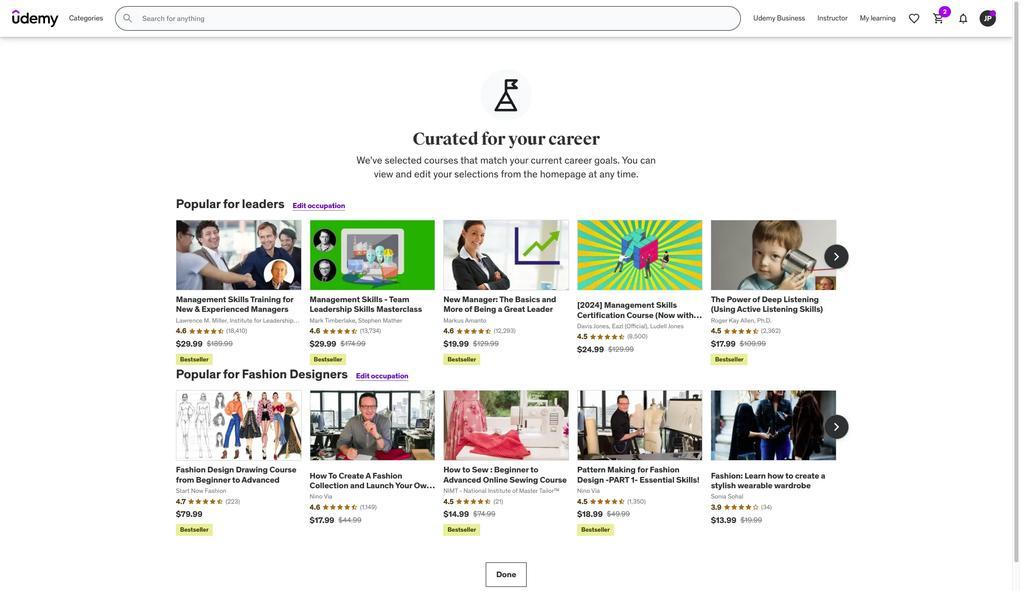 Task type: describe. For each thing, give the bounding box(es) containing it.
experienced
[[202, 304, 249, 314]]

done link
[[486, 563, 527, 587]]

instructor
[[818, 13, 848, 23]]

designers
[[290, 367, 348, 382]]

drawing
[[236, 465, 268, 475]]

2
[[944, 8, 947, 15]]

edit for popular for fashion designers
[[356, 372, 370, 381]]

occupation for popular for leaders
[[308, 201, 345, 210]]

submit search image
[[122, 12, 134, 25]]

pattern making for fashion design -part 1- essential skills! link
[[577, 465, 700, 485]]

essential
[[640, 475, 675, 485]]

1 vertical spatial your
[[510, 154, 529, 166]]

next image for popular for leaders
[[829, 249, 845, 265]]

(using
[[711, 304, 736, 314]]

with
[[677, 310, 694, 320]]

of inside the power of deep listening (using active listening skills)
[[753, 294, 761, 304]]

a inside fashion: learn how to create a stylish wearable wardrobe
[[821, 470, 826, 481]]

for for leaders
[[223, 196, 239, 212]]

selected
[[385, 154, 422, 166]]

of inside new manager: the basics and more of being a great leader
[[465, 304, 472, 314]]

courses
[[424, 154, 458, 166]]

(now
[[656, 310, 675, 320]]

learn
[[745, 470, 766, 481]]

from inside 'fashion design drawing course from beginner to advanced'
[[176, 475, 194, 485]]

management skills training for new & experienced managers
[[176, 294, 294, 314]]

view
[[374, 168, 394, 180]]

listening right deep
[[784, 294, 819, 304]]

selections
[[455, 168, 499, 180]]

0 vertical spatial your
[[509, 128, 546, 150]]

and inside new manager: the basics and more of being a great leader
[[542, 294, 557, 304]]

pattern
[[577, 465, 606, 475]]

fashion:
[[711, 470, 743, 481]]

skills inside "[2024] management skills certification course (now with ai!)"
[[656, 300, 677, 310]]

brand
[[310, 490, 333, 500]]

advanced inside 'fashion design drawing course from beginner to advanced'
[[242, 475, 280, 485]]

you
[[622, 154, 638, 166]]

for inside management skills training for new & experienced managers
[[283, 294, 294, 304]]

- inside management skills - team leadership skills masterclass
[[384, 294, 388, 304]]

how to sew : beginner to advanced online sewing course
[[444, 465, 567, 485]]

wardrobe
[[775, 480, 811, 491]]

instructor link
[[812, 6, 854, 31]]

homepage
[[540, 168, 587, 180]]

udemy business link
[[748, 6, 812, 31]]

great
[[504, 304, 525, 314]]

part
[[609, 475, 630, 485]]

next image for popular for fashion designers
[[829, 419, 845, 436]]

my
[[860, 13, 870, 23]]

curated
[[413, 128, 479, 150]]

skills inside management skills training for new & experienced managers
[[228, 294, 249, 304]]

own
[[414, 480, 432, 491]]

basics
[[515, 294, 540, 304]]

for for your
[[482, 128, 506, 150]]

1-
[[631, 475, 638, 485]]

fashion design drawing course from beginner to advanced
[[176, 465, 297, 485]]

fashion: learn how to create a stylish wearable wardrobe
[[711, 470, 826, 491]]

course inside "[2024] management skills certification course (now with ai!)"
[[627, 310, 654, 320]]

new inside new manager: the basics and more of being a great leader
[[444, 294, 461, 304]]

the power of deep listening (using active listening skills)
[[711, 294, 823, 314]]

management skills training for new & experienced managers link
[[176, 294, 294, 314]]

how for how to sew : beginner to advanced online sewing course
[[444, 465, 461, 475]]

management inside "[2024] management skills certification course (now with ai!)"
[[604, 300, 655, 310]]

goals.
[[595, 154, 620, 166]]

the
[[524, 168, 538, 180]]

collection
[[310, 480, 349, 491]]

any
[[600, 168, 615, 180]]

popular for popular for fashion designers
[[176, 367, 221, 382]]

stylish
[[711, 480, 736, 491]]

you have alerts image
[[990, 10, 997, 16]]

how to sew : beginner to advanced online sewing course link
[[444, 465, 567, 485]]

popular for popular for leaders
[[176, 196, 221, 212]]

2 vertical spatial your
[[434, 168, 452, 180]]

fashion: learn how to create a stylish wearable wardrobe link
[[711, 470, 826, 491]]

leader
[[527, 304, 553, 314]]

udemy business
[[754, 13, 806, 23]]

that
[[461, 154, 478, 166]]

match
[[481, 154, 508, 166]]

team
[[389, 294, 410, 304]]

wearable
[[738, 480, 773, 491]]

being
[[474, 304, 496, 314]]

edit
[[414, 168, 431, 180]]

the inside new manager: the basics and more of being a great leader
[[500, 294, 514, 304]]

at
[[589, 168, 597, 180]]

to inside 'fashion design drawing course from beginner to advanced'
[[232, 475, 240, 485]]

to
[[328, 470, 337, 481]]

shopping cart with 2 items image
[[933, 12, 945, 25]]

edit for popular for leaders
[[293, 201, 306, 210]]

the inside the power of deep listening (using active listening skills)
[[711, 294, 725, 304]]

udemy image
[[12, 10, 59, 27]]

how
[[768, 470, 784, 481]]

active
[[737, 304, 761, 314]]

done
[[496, 570, 517, 580]]

:
[[490, 465, 493, 475]]

training
[[250, 294, 281, 304]]



Task type: locate. For each thing, give the bounding box(es) containing it.
career up at
[[565, 154, 592, 166]]

1 vertical spatial a
[[821, 470, 826, 481]]

how to create a fashion collection and launch your own brand link
[[310, 470, 435, 500]]

0 horizontal spatial edit occupation button
[[293, 201, 345, 210]]

management for &
[[176, 294, 226, 304]]

1 the from the left
[[500, 294, 514, 304]]

carousel element containing management skills training for new & experienced managers
[[176, 220, 849, 368]]

1 horizontal spatial advanced
[[444, 475, 482, 485]]

- left the team
[[384, 294, 388, 304]]

2 vertical spatial and
[[350, 480, 365, 491]]

how inside how to create a fashion collection and launch your own brand
[[310, 470, 327, 481]]

and right basics
[[542, 294, 557, 304]]

1 vertical spatial popular
[[176, 367, 221, 382]]

edit occupation button for popular for fashion designers
[[356, 372, 409, 381]]

of right more
[[465, 304, 472, 314]]

0 horizontal spatial edit
[[293, 201, 306, 210]]

0 vertical spatial edit
[[293, 201, 306, 210]]

2 the from the left
[[711, 294, 725, 304]]

1 horizontal spatial edit
[[356, 372, 370, 381]]

and down selected
[[396, 168, 412, 180]]

0 horizontal spatial occupation
[[308, 201, 345, 210]]

1 horizontal spatial edit occupation button
[[356, 372, 409, 381]]

1 popular from the top
[[176, 196, 221, 212]]

1 vertical spatial edit
[[356, 372, 370, 381]]

-
[[384, 294, 388, 304], [606, 475, 609, 485]]

0 horizontal spatial edit occupation
[[293, 201, 345, 210]]

carousel element for popular for leaders
[[176, 220, 849, 368]]

edit occupation for popular for fashion designers
[[356, 372, 409, 381]]

udemy
[[754, 13, 776, 23]]

0 vertical spatial -
[[384, 294, 388, 304]]

sew
[[472, 465, 489, 475]]

skills!
[[677, 475, 700, 485]]

jp link
[[976, 6, 1001, 31]]

1 advanced from the left
[[242, 475, 280, 485]]

edit right the designers
[[356, 372, 370, 381]]

1 horizontal spatial a
[[821, 470, 826, 481]]

1 horizontal spatial course
[[540, 475, 567, 485]]

of left deep
[[753, 294, 761, 304]]

a
[[366, 470, 371, 481]]

1 horizontal spatial edit occupation
[[356, 372, 409, 381]]

a inside new manager: the basics and more of being a great leader
[[498, 304, 503, 314]]

edit occupation
[[293, 201, 345, 210], [356, 372, 409, 381]]

course right sewing
[[540, 475, 567, 485]]

0 horizontal spatial of
[[465, 304, 472, 314]]

[2024] management skills certification course (now with ai!)
[[577, 300, 694, 330]]

create
[[796, 470, 820, 481]]

edit right leaders
[[293, 201, 306, 210]]

course inside how to sew : beginner to advanced online sewing course
[[540, 475, 567, 485]]

0 vertical spatial occupation
[[308, 201, 345, 210]]

course right "drawing"
[[270, 465, 297, 475]]

managers
[[251, 304, 289, 314]]

new manager: the basics and more of being a great leader
[[444, 294, 557, 314]]

beginner right ":"
[[494, 465, 529, 475]]

career up current
[[549, 128, 600, 150]]

1 horizontal spatial -
[[606, 475, 609, 485]]

fashion inside 'fashion design drawing course from beginner to advanced'
[[176, 465, 206, 475]]

0 vertical spatial next image
[[829, 249, 845, 265]]

- left 1-
[[606, 475, 609, 485]]

design inside 'fashion design drawing course from beginner to advanced'
[[207, 465, 234, 475]]

making
[[608, 465, 636, 475]]

0 horizontal spatial how
[[310, 470, 327, 481]]

to inside fashion: learn how to create a stylish wearable wardrobe
[[786, 470, 794, 481]]

beginner inside how to sew : beginner to advanced online sewing course
[[494, 465, 529, 475]]

my learning
[[860, 13, 896, 23]]

[2024] management skills certification course (now with ai!) link
[[577, 300, 702, 330]]

1 vertical spatial career
[[565, 154, 592, 166]]

deep
[[762, 294, 782, 304]]

management skills - team leadership skills masterclass link
[[310, 294, 422, 314]]

0 horizontal spatial course
[[270, 465, 297, 475]]

your up current
[[509, 128, 546, 150]]

from
[[501, 168, 522, 180], [176, 475, 194, 485]]

design
[[207, 465, 234, 475], [577, 475, 604, 485]]

course
[[627, 310, 654, 320], [270, 465, 297, 475], [540, 475, 567, 485]]

management for skills
[[310, 294, 360, 304]]

1 vertical spatial next image
[[829, 419, 845, 436]]

0 horizontal spatial beginner
[[196, 475, 231, 485]]

1 horizontal spatial new
[[444, 294, 461, 304]]

management inside management skills - team leadership skills masterclass
[[310, 294, 360, 304]]

1 horizontal spatial from
[[501, 168, 522, 180]]

edit occupation for popular for leaders
[[293, 201, 345, 210]]

for for fashion
[[223, 367, 239, 382]]

learning
[[871, 13, 896, 23]]

business
[[777, 13, 806, 23]]

management inside management skills training for new & experienced managers
[[176, 294, 226, 304]]

[2024]
[[577, 300, 603, 310]]

we've
[[357, 154, 383, 166]]

for
[[482, 128, 506, 150], [223, 196, 239, 212], [283, 294, 294, 304], [223, 367, 239, 382], [638, 465, 648, 475]]

2 carousel element from the top
[[176, 391, 849, 538]]

0 vertical spatial and
[[396, 168, 412, 180]]

0 vertical spatial a
[[498, 304, 503, 314]]

new manager: the basics and more of being a great leader link
[[444, 294, 557, 314]]

wishlist image
[[909, 12, 921, 25]]

0 vertical spatial edit occupation
[[293, 201, 345, 210]]

a left the great
[[498, 304, 503, 314]]

for inside pattern making for fashion design -part 1- essential skills!
[[638, 465, 648, 475]]

management
[[176, 294, 226, 304], [310, 294, 360, 304], [604, 300, 655, 310]]

1 horizontal spatial the
[[711, 294, 725, 304]]

how for how to create a fashion collection and launch your own brand
[[310, 470, 327, 481]]

next image
[[829, 249, 845, 265], [829, 419, 845, 436]]

listening
[[784, 294, 819, 304], [763, 304, 798, 314]]

1 carousel element from the top
[[176, 220, 849, 368]]

your
[[395, 480, 412, 491]]

beginner inside 'fashion design drawing course from beginner to advanced'
[[196, 475, 231, 485]]

certification
[[577, 310, 625, 320]]

1 vertical spatial -
[[606, 475, 609, 485]]

0 horizontal spatial and
[[350, 480, 365, 491]]

and left a
[[350, 480, 365, 491]]

a
[[498, 304, 503, 314], [821, 470, 826, 481]]

design left part
[[577, 475, 604, 485]]

0 vertical spatial career
[[549, 128, 600, 150]]

occupation
[[308, 201, 345, 210], [371, 372, 409, 381]]

0 horizontal spatial new
[[176, 304, 193, 314]]

a right create
[[821, 470, 826, 481]]

new inside management skills training for new & experienced managers
[[176, 304, 193, 314]]

how left sew
[[444, 465, 461, 475]]

1 horizontal spatial management
[[310, 294, 360, 304]]

popular for fashion designers
[[176, 367, 348, 382]]

2 horizontal spatial management
[[604, 300, 655, 310]]

- inside pattern making for fashion design -part 1- essential skills!
[[606, 475, 609, 485]]

the left power
[[711, 294, 725, 304]]

ai!)
[[577, 320, 590, 330]]

sewing
[[510, 475, 538, 485]]

0 vertical spatial from
[[501, 168, 522, 180]]

how to create a fashion collection and launch your own brand
[[310, 470, 432, 500]]

0 horizontal spatial -
[[384, 294, 388, 304]]

masterclass
[[376, 304, 422, 314]]

and inside curated for your career we've selected courses that match your current career goals. you can view and edit your selections from the homepage at any time.
[[396, 168, 412, 180]]

how left the to
[[310, 470, 327, 481]]

1 vertical spatial from
[[176, 475, 194, 485]]

1 horizontal spatial of
[[753, 294, 761, 304]]

2 link
[[927, 6, 952, 31]]

fashion inside pattern making for fashion design -part 1- essential skills!
[[650, 465, 680, 475]]

leadership
[[310, 304, 352, 314]]

popular for leaders
[[176, 196, 285, 212]]

course inside 'fashion design drawing course from beginner to advanced'
[[270, 465, 297, 475]]

how inside how to sew : beginner to advanced online sewing course
[[444, 465, 461, 475]]

and inside how to create a fashion collection and launch your own brand
[[350, 480, 365, 491]]

2 popular from the top
[[176, 367, 221, 382]]

0 horizontal spatial from
[[176, 475, 194, 485]]

1 vertical spatial edit occupation
[[356, 372, 409, 381]]

design left "drawing"
[[207, 465, 234, 475]]

from inside curated for your career we've selected courses that match your current career goals. you can view and edit your selections from the homepage at any time.
[[501, 168, 522, 180]]

carousel element
[[176, 220, 849, 368], [176, 391, 849, 538]]

categories button
[[63, 6, 109, 31]]

carousel element for popular for fashion designers
[[176, 391, 849, 538]]

&
[[195, 304, 200, 314]]

new left manager:
[[444, 294, 461, 304]]

0 vertical spatial carousel element
[[176, 220, 849, 368]]

current
[[531, 154, 563, 166]]

my learning link
[[854, 6, 902, 31]]

2 next image from the top
[[829, 419, 845, 436]]

1 next image from the top
[[829, 249, 845, 265]]

can
[[641, 154, 656, 166]]

advanced inside how to sew : beginner to advanced online sewing course
[[444, 475, 482, 485]]

0 horizontal spatial a
[[498, 304, 503, 314]]

categories
[[69, 13, 103, 23]]

to
[[463, 465, 471, 475], [531, 465, 539, 475], [786, 470, 794, 481], [232, 475, 240, 485]]

2 horizontal spatial and
[[542, 294, 557, 304]]

edit occupation button for popular for leaders
[[293, 201, 345, 210]]

fashion inside how to create a fashion collection and launch your own brand
[[373, 470, 402, 481]]

jp
[[985, 14, 992, 23]]

the left basics
[[500, 294, 514, 304]]

your down "courses"
[[434, 168, 452, 180]]

time.
[[617, 168, 639, 180]]

0 horizontal spatial the
[[500, 294, 514, 304]]

1 horizontal spatial occupation
[[371, 372, 409, 381]]

0 vertical spatial popular
[[176, 196, 221, 212]]

Search for anything text field
[[140, 10, 729, 27]]

1 vertical spatial edit occupation button
[[356, 372, 409, 381]]

for inside curated for your career we've selected courses that match your current career goals. you can view and edit your selections from the homepage at any time.
[[482, 128, 506, 150]]

listening left skills)
[[763, 304, 798, 314]]

fashion design drawing course from beginner to advanced link
[[176, 465, 297, 485]]

design inside pattern making for fashion design -part 1- essential skills!
[[577, 475, 604, 485]]

carousel element containing fashion design drawing course from beginner to advanced
[[176, 391, 849, 538]]

edit
[[293, 201, 306, 210], [356, 372, 370, 381]]

1 vertical spatial and
[[542, 294, 557, 304]]

leaders
[[242, 196, 285, 212]]

1 vertical spatial occupation
[[371, 372, 409, 381]]

1 horizontal spatial design
[[577, 475, 604, 485]]

curated for your career we've selected courses that match your current career goals. you can view and edit your selections from the homepage at any time.
[[357, 128, 656, 180]]

skills
[[228, 294, 249, 304], [362, 294, 383, 304], [656, 300, 677, 310], [354, 304, 375, 314]]

1 horizontal spatial and
[[396, 168, 412, 180]]

1 horizontal spatial how
[[444, 465, 461, 475]]

0 horizontal spatial design
[[207, 465, 234, 475]]

beginner left "drawing"
[[196, 475, 231, 485]]

course left (now
[[627, 310, 654, 320]]

2 horizontal spatial course
[[627, 310, 654, 320]]

0 vertical spatial edit occupation button
[[293, 201, 345, 210]]

occupation for popular for fashion designers
[[371, 372, 409, 381]]

new left &
[[176, 304, 193, 314]]

your up 'the'
[[510, 154, 529, 166]]

notifications image
[[958, 12, 970, 25]]

0 horizontal spatial advanced
[[242, 475, 280, 485]]

skills)
[[800, 304, 823, 314]]

and
[[396, 168, 412, 180], [542, 294, 557, 304], [350, 480, 365, 491]]

more
[[444, 304, 463, 314]]

the
[[500, 294, 514, 304], [711, 294, 725, 304]]

power
[[727, 294, 751, 304]]

edit occupation button
[[293, 201, 345, 210], [356, 372, 409, 381]]

2 advanced from the left
[[444, 475, 482, 485]]

manager:
[[462, 294, 498, 304]]

popular
[[176, 196, 221, 212], [176, 367, 221, 382]]

the power of deep listening (using active listening skills) link
[[711, 294, 823, 314]]

1 vertical spatial carousel element
[[176, 391, 849, 538]]

0 horizontal spatial management
[[176, 294, 226, 304]]

create
[[339, 470, 364, 481]]

launch
[[366, 480, 394, 491]]

1 horizontal spatial beginner
[[494, 465, 529, 475]]



Task type: vqa. For each thing, say whether or not it's contained in the screenshot.
Management to the middle
yes



